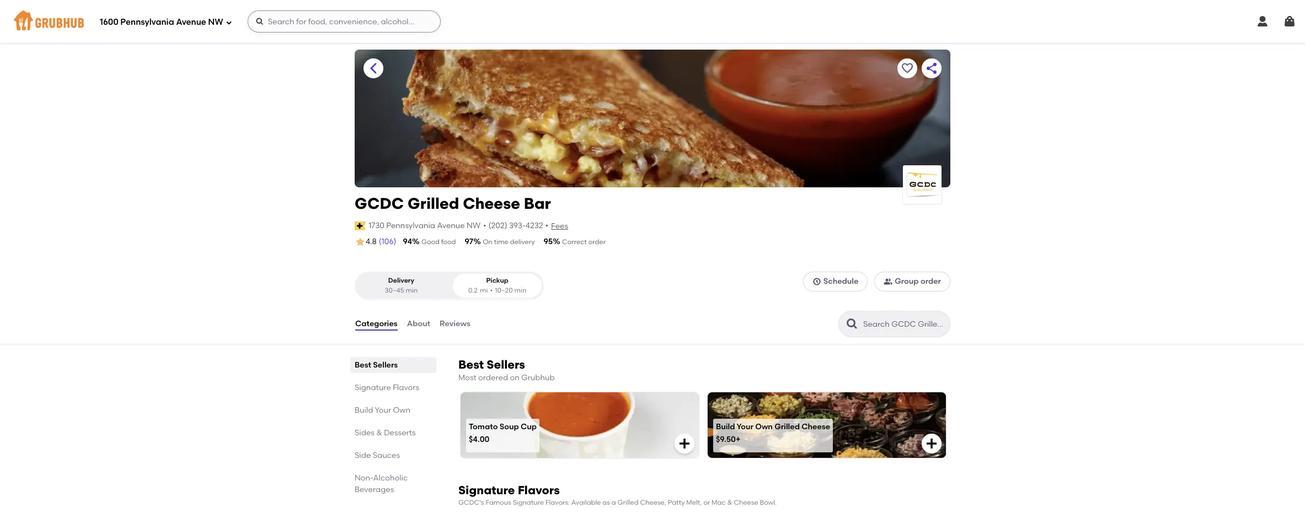 Task type: vqa. For each thing, say whether or not it's contained in the screenshot.
the SUI Pork Gyoza
no



Task type: locate. For each thing, give the bounding box(es) containing it.
your inside tab
[[375, 406, 391, 415]]

your up +
[[737, 422, 754, 432]]

0 vertical spatial cheese
[[463, 194, 520, 213]]

0 horizontal spatial own
[[393, 406, 410, 415]]

• (202) 393-4232 • fees
[[483, 221, 568, 231]]

• left (202)
[[483, 221, 486, 230]]

2 horizontal spatial cheese
[[802, 422, 830, 432]]

build up $9.50
[[716, 422, 735, 432]]

1 vertical spatial build
[[716, 422, 735, 432]]

signature
[[355, 383, 391, 393], [458, 484, 515, 498], [513, 499, 544, 507]]

or
[[704, 499, 710, 507]]

0 horizontal spatial best
[[355, 361, 371, 370]]

2 horizontal spatial svg image
[[1283, 15, 1296, 28]]

2 vertical spatial signature
[[513, 499, 544, 507]]

best up signature flavors
[[355, 361, 371, 370]]

grilled inside signature flavors gcdc's famous signature flavors: available as a grilled cheese, patty melt, or mac & cheese bowl.
[[618, 499, 639, 507]]

your for build your own
[[375, 406, 391, 415]]

flavors up the flavors:
[[518, 484, 560, 498]]

pennsylvania inside main navigation navigation
[[120, 17, 174, 27]]

min inside "pickup 0.2 mi • 10–20 min"
[[514, 287, 526, 294]]

1 horizontal spatial nw
[[467, 221, 480, 230]]

2 vertical spatial cheese
[[734, 499, 758, 507]]

97
[[465, 237, 473, 247]]

1 horizontal spatial &
[[727, 499, 732, 507]]

0 horizontal spatial sellers
[[373, 361, 398, 370]]

best inside "best sellers most ordered on grubhub"
[[458, 358, 484, 372]]

cheese inside the build your own grilled cheese $9.50 +
[[802, 422, 830, 432]]

95
[[544, 237, 553, 247]]

1 vertical spatial nw
[[467, 221, 480, 230]]

0 horizontal spatial flavors
[[393, 383, 419, 393]]

2 horizontal spatial grilled
[[775, 422, 800, 432]]

1 min from the left
[[406, 287, 418, 294]]

1600
[[100, 17, 118, 27]]

flavors for signature flavors gcdc's famous signature flavors: available as a grilled cheese, patty melt, or mac & cheese bowl.
[[518, 484, 560, 498]]

1 vertical spatial your
[[737, 422, 754, 432]]

1 horizontal spatial best
[[458, 358, 484, 372]]

about
[[407, 319, 430, 329]]

group order
[[895, 277, 941, 286]]

1 vertical spatial signature
[[458, 484, 515, 498]]

1 vertical spatial flavors
[[518, 484, 560, 498]]

pennsylvania inside 1730 pennsylvania avenue nw button
[[386, 221, 435, 230]]

& right the sides
[[376, 429, 382, 438]]

order right correct
[[588, 238, 606, 246]]

pennsylvania right the 1600 at the top left of page
[[120, 17, 174, 27]]

1 horizontal spatial avenue
[[437, 221, 465, 230]]

0 horizontal spatial &
[[376, 429, 382, 438]]

signature up famous at the left bottom of the page
[[458, 484, 515, 498]]

your inside the build your own grilled cheese $9.50 +
[[737, 422, 754, 432]]

best
[[458, 358, 484, 372], [355, 361, 371, 370]]

nw inside main navigation navigation
[[208, 17, 223, 27]]

1 vertical spatial avenue
[[437, 221, 465, 230]]

tomato
[[469, 422, 498, 432]]

order
[[588, 238, 606, 246], [921, 277, 941, 286]]

nw for 1600 pennsylvania avenue nw
[[208, 17, 223, 27]]

side sauces
[[355, 451, 400, 461]]

most
[[458, 373, 476, 383]]

0 vertical spatial signature
[[355, 383, 391, 393]]

0 horizontal spatial pennsylvania
[[120, 17, 174, 27]]

order inside button
[[921, 277, 941, 286]]

min inside delivery 30–45 min
[[406, 287, 418, 294]]

svg image inside schedule button
[[812, 278, 821, 286]]

grilled
[[408, 194, 459, 213], [775, 422, 800, 432], [618, 499, 639, 507]]

$4.00
[[469, 435, 490, 445]]

min down delivery
[[406, 287, 418, 294]]

10–20
[[495, 287, 513, 294]]

mi
[[480, 287, 488, 294]]

option group
[[355, 272, 544, 300]]

your up sides & desserts
[[375, 406, 391, 415]]

2 horizontal spatial •
[[545, 221, 548, 230]]

your for build your own grilled cheese $9.50 +
[[737, 422, 754, 432]]

alcoholic
[[373, 474, 408, 483]]

build inside the build your own grilled cheese $9.50 +
[[716, 422, 735, 432]]

1 horizontal spatial svg image
[[925, 438, 938, 451]]

search icon image
[[846, 318, 859, 331]]

your
[[375, 406, 391, 415], [737, 422, 754, 432]]

sellers
[[487, 358, 525, 372], [373, 361, 398, 370]]

(202) 393-4232 button
[[489, 220, 543, 232]]

own
[[393, 406, 410, 415], [755, 422, 773, 432]]

best inside tab
[[355, 361, 371, 370]]

0 vertical spatial own
[[393, 406, 410, 415]]

1 horizontal spatial own
[[755, 422, 773, 432]]

(202)
[[489, 221, 507, 230]]

signature left the flavors:
[[513, 499, 544, 507]]

&
[[376, 429, 382, 438], [727, 499, 732, 507]]

0 vertical spatial nw
[[208, 17, 223, 27]]

people icon image
[[884, 278, 893, 286]]

1730
[[369, 221, 384, 230]]

signature flavors gcdc's famous signature flavors: available as a grilled cheese, patty melt, or mac & cheese bowl.
[[458, 484, 777, 507]]

flavors up "build your own" tab
[[393, 383, 419, 393]]

avenue inside button
[[437, 221, 465, 230]]

0 horizontal spatial min
[[406, 287, 418, 294]]

0 horizontal spatial order
[[588, 238, 606, 246]]

signature inside tab
[[355, 383, 391, 393]]

1 horizontal spatial grilled
[[618, 499, 639, 507]]

0 horizontal spatial nw
[[208, 17, 223, 27]]

1 horizontal spatial order
[[921, 277, 941, 286]]

own inside tab
[[393, 406, 410, 415]]

pennsylvania up 94
[[386, 221, 435, 230]]

0 vertical spatial avenue
[[176, 17, 206, 27]]

$9.50
[[716, 435, 736, 445]]

1 horizontal spatial flavors
[[518, 484, 560, 498]]

sellers inside "best sellers most ordered on grubhub"
[[487, 358, 525, 372]]

min
[[406, 287, 418, 294], [514, 287, 526, 294]]

cheese
[[463, 194, 520, 213], [802, 422, 830, 432], [734, 499, 758, 507]]

flavors inside signature flavors gcdc's famous signature flavors: available as a grilled cheese, patty melt, or mac & cheese bowl.
[[518, 484, 560, 498]]

signature down best sellers
[[355, 383, 391, 393]]

correct
[[562, 238, 587, 246]]

• right the "4232"
[[545, 221, 548, 230]]

gcdc's
[[458, 499, 484, 507]]

0 horizontal spatial avenue
[[176, 17, 206, 27]]

avenue inside main navigation navigation
[[176, 17, 206, 27]]

order for group order
[[921, 277, 941, 286]]

on
[[483, 238, 492, 246]]

2 vertical spatial grilled
[[618, 499, 639, 507]]

1 horizontal spatial min
[[514, 287, 526, 294]]

1730 pennsylvania avenue nw
[[369, 221, 480, 230]]

sellers up signature flavors
[[373, 361, 398, 370]]

0 vertical spatial your
[[375, 406, 391, 415]]

best for best sellers most ordered on grubhub
[[458, 358, 484, 372]]

0 vertical spatial pennsylvania
[[120, 17, 174, 27]]

svg image
[[1283, 15, 1296, 28], [225, 19, 232, 26], [925, 438, 938, 451]]

pennsylvania
[[120, 17, 174, 27], [386, 221, 435, 230]]

best up the most
[[458, 358, 484, 372]]

1600 pennsylvania avenue nw
[[100, 17, 223, 27]]

min right 10–20
[[514, 287, 526, 294]]

0 vertical spatial &
[[376, 429, 382, 438]]

•
[[483, 221, 486, 230], [545, 221, 548, 230], [490, 287, 493, 294]]

sides
[[355, 429, 375, 438]]

1 horizontal spatial build
[[716, 422, 735, 432]]

1 vertical spatial own
[[755, 422, 773, 432]]

1 horizontal spatial your
[[737, 422, 754, 432]]

best sellers tab
[[355, 360, 432, 371]]

sellers inside best sellers tab
[[373, 361, 398, 370]]

• inside "pickup 0.2 mi • 10–20 min"
[[490, 287, 493, 294]]

pennsylvania for 1730
[[386, 221, 435, 230]]

1 horizontal spatial cheese
[[734, 499, 758, 507]]

0 horizontal spatial your
[[375, 406, 391, 415]]

main navigation navigation
[[0, 0, 1305, 43]]

famous
[[486, 499, 511, 507]]

build inside tab
[[355, 406, 373, 415]]

build up the sides
[[355, 406, 373, 415]]

non-alcoholic beverages
[[355, 474, 408, 495]]

save this restaurant image
[[901, 62, 914, 75]]

nw inside button
[[467, 221, 480, 230]]

0 vertical spatial order
[[588, 238, 606, 246]]

0 vertical spatial flavors
[[393, 383, 419, 393]]

1 horizontal spatial pennsylvania
[[386, 221, 435, 230]]

order right the group
[[921, 277, 941, 286]]

1 vertical spatial order
[[921, 277, 941, 286]]

1 vertical spatial &
[[727, 499, 732, 507]]

0 horizontal spatial grilled
[[408, 194, 459, 213]]

delivery
[[510, 238, 535, 246]]

nw
[[208, 17, 223, 27], [467, 221, 480, 230]]

build your own
[[355, 406, 410, 415]]

flavors inside tab
[[393, 383, 419, 393]]

flavors
[[393, 383, 419, 393], [518, 484, 560, 498]]

1 horizontal spatial •
[[490, 287, 493, 294]]

save this restaurant button
[[898, 58, 917, 78]]

sides & desserts tab
[[355, 428, 432, 439]]

sides & desserts
[[355, 429, 416, 438]]

caret left icon image
[[367, 62, 380, 75]]

sellers up on
[[487, 358, 525, 372]]

build your own tab
[[355, 405, 432, 417]]

1 vertical spatial pennsylvania
[[386, 221, 435, 230]]

as
[[603, 499, 610, 507]]

categories button
[[355, 305, 398, 344]]

ordered
[[478, 373, 508, 383]]

side
[[355, 451, 371, 461]]

mac
[[712, 499, 726, 507]]

fees button
[[551, 220, 569, 233]]

bowl.
[[760, 499, 777, 507]]

desserts
[[384, 429, 416, 438]]

gcdc grilled cheese bar logo image
[[903, 169, 942, 201]]

2 min from the left
[[514, 287, 526, 294]]

nw for 1730 pennsylvania avenue nw
[[467, 221, 480, 230]]

• right mi
[[490, 287, 493, 294]]

0 horizontal spatial build
[[355, 406, 373, 415]]

correct order
[[562, 238, 606, 246]]

1 vertical spatial grilled
[[775, 422, 800, 432]]

side sauces tab
[[355, 450, 432, 462]]

avenue
[[176, 17, 206, 27], [437, 221, 465, 230]]

build
[[355, 406, 373, 415], [716, 422, 735, 432]]

own inside the build your own grilled cheese $9.50 +
[[755, 422, 773, 432]]

signature for signature flavors
[[355, 383, 391, 393]]

0 vertical spatial grilled
[[408, 194, 459, 213]]

reviews
[[440, 319, 470, 329]]

order for correct order
[[588, 238, 606, 246]]

gcdc grilled cheese bar
[[355, 194, 551, 213]]

on
[[510, 373, 520, 383]]

1 horizontal spatial sellers
[[487, 358, 525, 372]]

a
[[612, 499, 616, 507]]

svg image
[[1256, 15, 1269, 28], [255, 17, 264, 26], [812, 278, 821, 286], [678, 438, 691, 451]]

& right mac
[[727, 499, 732, 507]]

1 vertical spatial cheese
[[802, 422, 830, 432]]

grubhub
[[521, 373, 555, 383]]

cheese inside signature flavors gcdc's famous signature flavors: available as a grilled cheese, patty melt, or mac & cheese bowl.
[[734, 499, 758, 507]]

0 vertical spatial build
[[355, 406, 373, 415]]



Task type: describe. For each thing, give the bounding box(es) containing it.
sellers for best sellers most ordered on grubhub
[[487, 358, 525, 372]]

+
[[736, 435, 741, 445]]

share icon image
[[925, 62, 938, 75]]

0 horizontal spatial cheese
[[463, 194, 520, 213]]

4232
[[526, 221, 543, 230]]

non-
[[355, 474, 373, 483]]

Search GCDC Grilled Cheese Bar search field
[[862, 319, 947, 330]]

own for build your own
[[393, 406, 410, 415]]

best sellers
[[355, 361, 398, 370]]

build for build your own grilled cheese $9.50 +
[[716, 422, 735, 432]]

delivery 30–45 min
[[385, 277, 418, 294]]

30–45
[[385, 287, 404, 294]]

build for build your own
[[355, 406, 373, 415]]

about button
[[406, 305, 431, 344]]

(106)
[[379, 237, 396, 247]]

signature flavors tab
[[355, 382, 432, 394]]

star icon image
[[355, 237, 366, 248]]

option group containing delivery 30–45 min
[[355, 272, 544, 300]]

pickup
[[486, 277, 508, 285]]

good food
[[422, 238, 456, 246]]

flavors for signature flavors
[[393, 383, 419, 393]]

schedule button
[[803, 272, 868, 292]]

tomato soup cup $4.00
[[469, 422, 537, 445]]

melt,
[[686, 499, 702, 507]]

flavors:
[[546, 499, 570, 507]]

delivery
[[388, 277, 414, 285]]

schedule
[[823, 277, 859, 286]]

fees
[[551, 222, 568, 231]]

Search for food, convenience, alcohol... search field
[[248, 10, 441, 33]]

non-alcoholic beverages tab
[[355, 473, 432, 496]]

grilled inside the build your own grilled cheese $9.50 +
[[775, 422, 800, 432]]

& inside signature flavors gcdc's famous signature flavors: available as a grilled cheese, patty melt, or mac & cheese bowl.
[[727, 499, 732, 507]]

on time delivery
[[483, 238, 535, 246]]

time
[[494, 238, 508, 246]]

1730 pennsylvania avenue nw button
[[368, 220, 481, 232]]

build your own grilled cheese $9.50 +
[[716, 422, 830, 445]]

0 horizontal spatial •
[[483, 221, 486, 230]]

reviews button
[[439, 305, 471, 344]]

subscription pass image
[[355, 222, 366, 230]]

393-
[[509, 221, 526, 230]]

sauces
[[373, 451, 400, 461]]

best sellers most ordered on grubhub
[[458, 358, 555, 383]]

0 horizontal spatial svg image
[[225, 19, 232, 26]]

bar
[[524, 194, 551, 213]]

cup
[[521, 422, 537, 432]]

soup
[[500, 422, 519, 432]]

pennsylvania for 1600
[[120, 17, 174, 27]]

cheese,
[[640, 499, 666, 507]]

sellers for best sellers
[[373, 361, 398, 370]]

avenue for 1730 pennsylvania avenue nw
[[437, 221, 465, 230]]

avenue for 1600 pennsylvania avenue nw
[[176, 17, 206, 27]]

best for best sellers
[[355, 361, 371, 370]]

0.2
[[468, 287, 478, 294]]

94
[[403, 237, 412, 247]]

beverages
[[355, 485, 394, 495]]

patty
[[668, 499, 685, 507]]

categories
[[355, 319, 398, 329]]

pickup 0.2 mi • 10–20 min
[[468, 277, 526, 294]]

group
[[895, 277, 919, 286]]

& inside tab
[[376, 429, 382, 438]]

gcdc
[[355, 194, 404, 213]]

signature for signature flavors gcdc's famous signature flavors: available as a grilled cheese, patty melt, or mac & cheese bowl.
[[458, 484, 515, 498]]

group order button
[[875, 272, 951, 292]]

4.8
[[366, 237, 377, 247]]

good
[[422, 238, 440, 246]]

signature flavors
[[355, 383, 419, 393]]

available
[[571, 499, 601, 507]]

own for build your own grilled cheese $9.50 +
[[755, 422, 773, 432]]

food
[[441, 238, 456, 246]]



